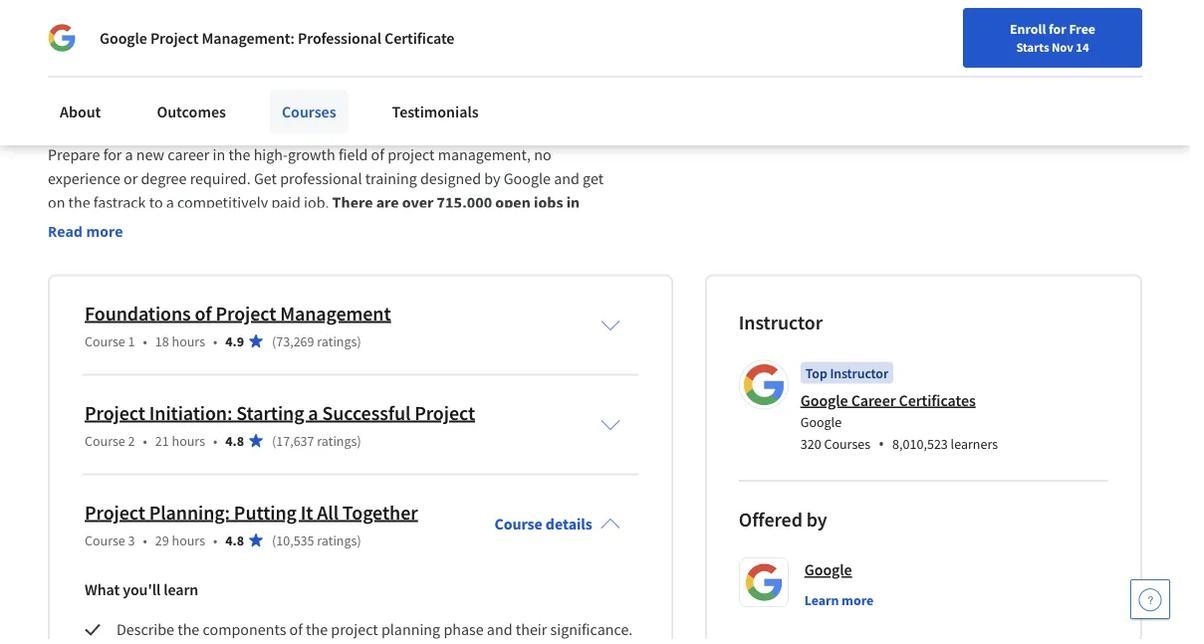 Task type: describe. For each thing, give the bounding box(es) containing it.
management:
[[202, 28, 295, 48]]

( for putting
[[272, 531, 276, 549]]

• right 1
[[143, 332, 147, 350]]

planning:
[[149, 500, 230, 525]]

prepare for a new career in the high-growth field of project management, no experience or degree required. get professional training designed by google and get on the fastrack to a competitively paid job.
[[48, 145, 607, 213]]

nov
[[1052, 39, 1073, 55]]

show notifications image
[[1006, 25, 1030, 49]]

google up learn
[[804, 560, 852, 580]]

new
[[136, 145, 164, 165]]

1 vertical spatial professional
[[48, 84, 195, 119]]

jobs
[[534, 193, 563, 213]]

free
[[1069, 20, 1096, 38]]

training
[[365, 169, 417, 189]]

management,
[[438, 145, 531, 165]]

in inside there are over 715,000 open jobs in project management with a median entry-level salary of $77,000.¹
[[566, 193, 580, 213]]

degree
[[141, 169, 187, 189]]

level
[[344, 217, 378, 237]]

offered by
[[739, 508, 827, 532]]

• left 4.9
[[213, 332, 217, 350]]

ratings for management
[[317, 332, 357, 350]]

professional certificate - 6 course series
[[48, 84, 517, 119]]

2
[[128, 432, 135, 450]]

https://www.coursera.org/google career certificates image
[[350, 625, 366, 639]]

google career certificates link
[[801, 390, 976, 410]]

10,535
[[276, 531, 314, 549]]

• right 3
[[143, 531, 147, 549]]

course 1 • 18 hours •
[[85, 332, 217, 350]]

0 horizontal spatial certificate
[[201, 84, 324, 119]]

course for foundations of project management
[[85, 332, 125, 350]]

starting
[[236, 400, 304, 425]]

outcomes
[[157, 102, 226, 122]]

course details button
[[478, 487, 636, 562]]

management
[[101, 217, 194, 237]]

learn
[[804, 591, 839, 609]]

prepare
[[48, 145, 100, 165]]

top instructor google career certificates google 320 courses • 8,010,523 learners
[[801, 364, 998, 455]]

0 vertical spatial the
[[228, 145, 250, 165]]

of inside there are over 715,000 open jobs in project management with a median entry-level salary of $77,000.¹
[[427, 217, 441, 237]]

( for project
[[272, 332, 276, 350]]

for for enroll
[[1049, 20, 1066, 38]]

1 horizontal spatial by
[[806, 508, 827, 532]]

project planning: putting it all together link
[[85, 500, 418, 525]]

together
[[342, 500, 418, 525]]

certificates
[[899, 390, 976, 410]]

( 10,535 ratings )
[[272, 531, 361, 549]]

opens in a new tab image
[[532, 521, 548, 537]]

learn
[[164, 580, 198, 600]]

learn more button
[[804, 590, 874, 610]]

testimonials link
[[380, 90, 491, 133]]

series
[[448, 84, 517, 119]]

google career certificates image
[[742, 363, 786, 407]]

median
[[244, 217, 297, 237]]

are
[[376, 193, 399, 213]]

foundations
[[85, 301, 191, 326]]

4.8 for putting
[[225, 531, 244, 549]]

and
[[554, 169, 580, 189]]

a up ( 17,637 ratings )
[[308, 400, 318, 425]]

more for read more
[[86, 222, 123, 241]]

4.9
[[225, 332, 244, 350]]

ratings for a
[[317, 432, 357, 450]]

salary
[[381, 217, 424, 237]]

experience
[[48, 169, 120, 189]]

• right the 2
[[143, 432, 147, 450]]

0 vertical spatial certificate
[[384, 28, 454, 48]]

testimonials
[[392, 102, 479, 122]]

read more
[[48, 222, 123, 241]]

field
[[339, 145, 368, 165]]

google inside prepare for a new career in the high-growth field of project management, no experience or degree required. get professional training designed by google and get on the fastrack to a competitively paid job.
[[504, 169, 551, 189]]

learners
[[951, 435, 998, 453]]

project up 3
[[85, 500, 145, 525]]

) for management
[[357, 332, 361, 350]]

course for project planning: putting it all together
[[85, 531, 125, 549]]

3
[[128, 531, 135, 549]]

320
[[801, 435, 821, 453]]

job.
[[304, 193, 329, 213]]

course for project initiation: starting a successful project
[[85, 432, 125, 450]]

all
[[317, 500, 339, 525]]

14
[[1076, 39, 1089, 55]]

of inside prepare for a new career in the high-growth field of project management, no experience or degree required. get professional training designed by google and get on the fastrack to a competitively paid job.
[[371, 145, 384, 165]]

hours for planning:
[[172, 531, 205, 549]]

courses link
[[270, 90, 348, 133]]

paid
[[271, 193, 301, 213]]

over
[[402, 193, 434, 213]]

course details
[[494, 514, 592, 534]]

career
[[168, 145, 209, 165]]

required.
[[190, 169, 251, 189]]

project right successful
[[414, 400, 475, 425]]

or
[[124, 169, 138, 189]]

715,000
[[437, 193, 492, 213]]

coursera career certificate image
[[766, 0, 1098, 40]]

what you'll learn
[[85, 580, 198, 600]]

17,637
[[276, 432, 314, 450]]

project initiation: starting a successful project link
[[85, 400, 475, 425]]

( for starting
[[272, 432, 276, 450]]



Task type: locate. For each thing, give the bounding box(es) containing it.
ratings
[[317, 332, 357, 350], [317, 432, 357, 450], [317, 531, 357, 549]]

0 vertical spatial for
[[1049, 20, 1066, 38]]

learn more
[[804, 591, 874, 609]]

starts
[[1016, 39, 1049, 55]]

• down initiation:
[[213, 432, 217, 450]]

0 vertical spatial ratings
[[317, 332, 357, 350]]

18
[[155, 332, 169, 350]]

fastrack
[[93, 193, 146, 213]]

project left management:
[[150, 28, 199, 48]]

for up nov
[[1049, 20, 1066, 38]]

• left the '8,010,523'
[[879, 433, 885, 455]]

with
[[198, 217, 230, 237]]

designed
[[420, 169, 481, 189]]

1 vertical spatial the
[[68, 193, 90, 213]]

1
[[128, 332, 135, 350]]

course left the 2
[[85, 432, 125, 450]]

foundations of project management link
[[85, 301, 391, 326]]

4.8
[[225, 432, 244, 450], [225, 531, 244, 549]]

1 horizontal spatial professional
[[298, 28, 381, 48]]

1 vertical spatial instructor
[[830, 364, 888, 382]]

1 vertical spatial certificate
[[201, 84, 324, 119]]

hours for of
[[172, 332, 205, 350]]

0 horizontal spatial for
[[103, 145, 122, 165]]

2 ratings from the top
[[317, 432, 357, 450]]

putting
[[234, 500, 297, 525]]

0 vertical spatial instructor
[[739, 310, 823, 335]]

get
[[583, 169, 604, 189]]

more down fastrack
[[86, 222, 123, 241]]

1 vertical spatial 4.8
[[225, 531, 244, 549]]

) down "management"
[[357, 332, 361, 350]]

entry-
[[300, 217, 344, 237]]

$77,000.¹
[[445, 217, 511, 237]]

competitively
[[177, 193, 268, 213]]

google up open
[[504, 169, 551, 189]]

google project management: professional certificate
[[100, 28, 454, 48]]

professional
[[280, 169, 362, 189]]

read more button
[[48, 221, 123, 242]]

google right google icon in the left of the page
[[100, 28, 147, 48]]

0 horizontal spatial more
[[86, 222, 123, 241]]

1 4.8 from the top
[[225, 432, 244, 450]]

hours right 21
[[172, 432, 205, 450]]

more inside read more button
[[86, 222, 123, 241]]

21
[[155, 432, 169, 450]]

a right with
[[233, 217, 241, 237]]

None search field
[[252, 12, 421, 52]]

for up experience
[[103, 145, 122, 165]]

course left 1
[[85, 332, 125, 350]]

of up course 1 • 18 hours •
[[195, 301, 212, 326]]

•
[[143, 332, 147, 350], [213, 332, 217, 350], [143, 432, 147, 450], [213, 432, 217, 450], [879, 433, 885, 455], [143, 531, 147, 549], [213, 531, 217, 549]]

a inside there are over 715,000 open jobs in project management with a median entry-level salary of $77,000.¹
[[233, 217, 241, 237]]

hours for initiation:
[[172, 432, 205, 450]]

2 vertical spatial )
[[357, 531, 361, 549]]

courses left "6"
[[282, 102, 336, 122]]

you'll
[[123, 580, 161, 600]]

1 horizontal spatial for
[[1049, 20, 1066, 38]]

( 73,269 ratings )
[[272, 332, 361, 350]]

for
[[1049, 20, 1066, 38], [103, 145, 122, 165]]

in up required.
[[213, 145, 225, 165]]

course
[[85, 332, 125, 350], [85, 432, 125, 450], [494, 514, 543, 534], [85, 531, 125, 549]]

( right 4.9
[[272, 332, 276, 350]]

1 ( from the top
[[272, 332, 276, 350]]

)
[[357, 332, 361, 350], [357, 432, 361, 450], [357, 531, 361, 549]]

3 ratings from the top
[[317, 531, 357, 549]]

professional up -
[[298, 28, 381, 48]]

0 vertical spatial 4.8
[[225, 432, 244, 450]]

what
[[85, 580, 120, 600]]

• down planning:
[[213, 531, 217, 549]]

details
[[546, 514, 592, 534]]

0 horizontal spatial of
[[195, 301, 212, 326]]

certificate up high-
[[201, 84, 324, 119]]

0 horizontal spatial by
[[484, 169, 500, 189]]

1 vertical spatial project
[[48, 217, 98, 237]]

1 horizontal spatial more
[[842, 591, 874, 609]]

the
[[228, 145, 250, 165], [68, 193, 90, 213]]

1 vertical spatial hours
[[172, 432, 205, 450]]

in inside prepare for a new career in the high-growth field of project management, no experience or degree required. get professional training designed by google and get on the fastrack to a competitively paid job.
[[213, 145, 225, 165]]

project initiation: starting a successful project
[[85, 400, 475, 425]]

initiation:
[[149, 400, 232, 425]]

( down putting
[[272, 531, 276, 549]]

for inside enroll for free starts nov 14
[[1049, 20, 1066, 38]]

growth
[[288, 145, 335, 165]]

0 vertical spatial more
[[86, 222, 123, 241]]

project inside there are over 715,000 open jobs in project management with a median entry-level salary of $77,000.¹
[[48, 217, 98, 237]]

2 4.8 from the top
[[225, 531, 244, 549]]

1 vertical spatial of
[[427, 217, 441, 237]]

1 horizontal spatial in
[[566, 193, 580, 213]]

in right jobs
[[566, 193, 580, 213]]

of
[[371, 145, 384, 165], [427, 217, 441, 237], [195, 301, 212, 326]]

a
[[125, 145, 133, 165], [166, 193, 174, 213], [233, 217, 241, 237], [308, 400, 318, 425]]

1 vertical spatial (
[[272, 432, 276, 450]]

1 ratings from the top
[[317, 332, 357, 350]]

ratings down all
[[317, 531, 357, 549]]

1 horizontal spatial of
[[371, 145, 384, 165]]

about link
[[48, 90, 113, 133]]

project down on
[[48, 217, 98, 237]]

help center image
[[1138, 588, 1162, 612]]

professional up new
[[48, 84, 195, 119]]

google image
[[48, 24, 76, 52]]

more for learn more
[[842, 591, 874, 609]]

by
[[484, 169, 500, 189], [806, 508, 827, 532]]

course
[[363, 84, 442, 119]]

1 horizontal spatial courses
[[824, 435, 871, 453]]

6
[[344, 84, 358, 119]]

project up the training
[[388, 145, 435, 165]]

2 ( from the top
[[272, 432, 276, 450]]

hours right the 29
[[172, 531, 205, 549]]

of right field
[[371, 145, 384, 165]]

successful
[[322, 400, 411, 425]]

0 vertical spatial (
[[272, 332, 276, 350]]

the up required.
[[228, 145, 250, 165]]

0 vertical spatial in
[[213, 145, 225, 165]]

in
[[213, 145, 225, 165], [566, 193, 580, 213]]

to
[[149, 193, 163, 213]]

0 vertical spatial )
[[357, 332, 361, 350]]

enroll
[[1010, 20, 1046, 38]]

2 horizontal spatial of
[[427, 217, 441, 237]]

1 vertical spatial in
[[566, 193, 580, 213]]

• inside top instructor google career certificates google 320 courses • 8,010,523 learners
[[879, 433, 885, 455]]

3 hours from the top
[[172, 531, 205, 549]]

foundations of project management
[[85, 301, 391, 326]]

instructor up top
[[739, 310, 823, 335]]

ratings down "management"
[[317, 332, 357, 350]]

project
[[150, 28, 199, 48], [216, 301, 276, 326], [85, 400, 145, 425], [414, 400, 475, 425], [85, 500, 145, 525]]

) for a
[[357, 432, 361, 450]]

0 vertical spatial by
[[484, 169, 500, 189]]

0 vertical spatial professional
[[298, 28, 381, 48]]

google
[[100, 28, 147, 48], [504, 169, 551, 189], [801, 390, 848, 410], [801, 413, 842, 431], [804, 560, 852, 580]]

for for prepare
[[103, 145, 122, 165]]

73,269
[[276, 332, 314, 350]]

by down the management,
[[484, 169, 500, 189]]

2 vertical spatial of
[[195, 301, 212, 326]]

1 vertical spatial more
[[842, 591, 874, 609]]

1 vertical spatial by
[[806, 508, 827, 532]]

1 vertical spatial )
[[357, 432, 361, 450]]

1 horizontal spatial the
[[228, 145, 250, 165]]

course left 3
[[85, 531, 125, 549]]

a left new
[[125, 145, 133, 165]]

professional
[[298, 28, 381, 48], [48, 84, 195, 119]]

1 vertical spatial ratings
[[317, 432, 357, 450]]

( 17,637 ratings )
[[272, 432, 361, 450]]

more
[[86, 222, 123, 241], [842, 591, 874, 609]]

0 horizontal spatial courses
[[282, 102, 336, 122]]

0 vertical spatial of
[[371, 145, 384, 165]]

no
[[534, 145, 551, 165]]

on
[[48, 193, 65, 213]]

there are over 715,000 open jobs in project management with a median entry-level salary of $77,000.¹
[[48, 193, 583, 237]]

8,010,523
[[892, 435, 948, 453]]

project
[[388, 145, 435, 165], [48, 217, 98, 237]]

4.8 down project planning: putting it all together
[[225, 531, 244, 549]]

2 hours from the top
[[172, 432, 205, 450]]

offered
[[739, 508, 803, 532]]

0 horizontal spatial instructor
[[739, 310, 823, 335]]

course inside course details dropdown button
[[494, 514, 543, 534]]

2 vertical spatial (
[[272, 531, 276, 549]]

( down starting
[[272, 432, 276, 450]]

project planning: putting it all together
[[85, 500, 418, 525]]

instructor up the career
[[830, 364, 888, 382]]

enroll for free starts nov 14
[[1010, 20, 1096, 55]]

) down together
[[357, 531, 361, 549]]

0 horizontal spatial professional
[[48, 84, 195, 119]]

ratings for it
[[317, 531, 357, 549]]

project up the 2
[[85, 400, 145, 425]]

instructor inside top instructor google career certificates google 320 courses • 8,010,523 learners
[[830, 364, 888, 382]]

1 horizontal spatial instructor
[[830, 364, 888, 382]]

0 vertical spatial courses
[[282, 102, 336, 122]]

more inside learn more button
[[842, 591, 874, 609]]

project inside prepare for a new career in the high-growth field of project management, no experience or degree required. get professional training designed by google and get on the fastrack to a competitively paid job.
[[388, 145, 435, 165]]

3 ( from the top
[[272, 531, 276, 549]]

3 ) from the top
[[357, 531, 361, 549]]

course left the "details"
[[494, 514, 543, 534]]

29
[[155, 531, 169, 549]]

-
[[329, 84, 338, 119]]

by right offered
[[806, 508, 827, 532]]

more right learn
[[842, 591, 874, 609]]

2 vertical spatial ratings
[[317, 531, 357, 549]]

course 2 • 21 hours •
[[85, 432, 217, 450]]

of down over
[[427, 217, 441, 237]]

1 horizontal spatial certificate
[[384, 28, 454, 48]]

top
[[805, 364, 827, 382]]

get
[[254, 169, 277, 189]]

2 ) from the top
[[357, 432, 361, 450]]

1 horizontal spatial project
[[388, 145, 435, 165]]

0 vertical spatial project
[[388, 145, 435, 165]]

) down successful
[[357, 432, 361, 450]]

certificate up course
[[384, 28, 454, 48]]

0 horizontal spatial the
[[68, 193, 90, 213]]

by inside prepare for a new career in the high-growth field of project management, no experience or degree required. get professional training designed by google and get on the fastrack to a competitively paid job.
[[484, 169, 500, 189]]

career
[[851, 390, 896, 410]]

1 vertical spatial for
[[103, 145, 122, 165]]

course 3 • 29 hours •
[[85, 531, 217, 549]]

management
[[280, 301, 391, 326]]

0 horizontal spatial in
[[213, 145, 225, 165]]

for inside prepare for a new career in the high-growth field of project management, no experience or degree required. get professional training designed by google and get on the fastrack to a competitively paid job.
[[103, 145, 122, 165]]

high-
[[254, 145, 288, 165]]

2 vertical spatial hours
[[172, 531, 205, 549]]

read
[[48, 222, 83, 241]]

the right on
[[68, 193, 90, 213]]

courses right 320 at the bottom of page
[[824, 435, 871, 453]]

it
[[300, 500, 313, 525]]

ratings down successful
[[317, 432, 357, 450]]

1 ) from the top
[[357, 332, 361, 350]]

courses inside courses link
[[282, 102, 336, 122]]

4.8 for starting
[[225, 432, 244, 450]]

coursera image
[[10, 16, 136, 48]]

) for it
[[357, 531, 361, 549]]

1 hours from the top
[[172, 332, 205, 350]]

courses inside top instructor google career certificates google 320 courses • 8,010,523 learners
[[824, 435, 871, 453]]

(
[[272, 332, 276, 350], [272, 432, 276, 450], [272, 531, 276, 549]]

a right to on the top left of the page
[[166, 193, 174, 213]]

google down top
[[801, 390, 848, 410]]

google up 320 at the bottom of page
[[801, 413, 842, 431]]

about
[[60, 102, 101, 122]]

1 vertical spatial courses
[[824, 435, 871, 453]]

there
[[332, 193, 373, 213]]

0 horizontal spatial project
[[48, 217, 98, 237]]

hours right 18 at left bottom
[[172, 332, 205, 350]]

4.8 down starting
[[225, 432, 244, 450]]

0 vertical spatial hours
[[172, 332, 205, 350]]

project up 4.9
[[216, 301, 276, 326]]



Task type: vqa. For each thing, say whether or not it's contained in the screenshot.
supercharge
no



